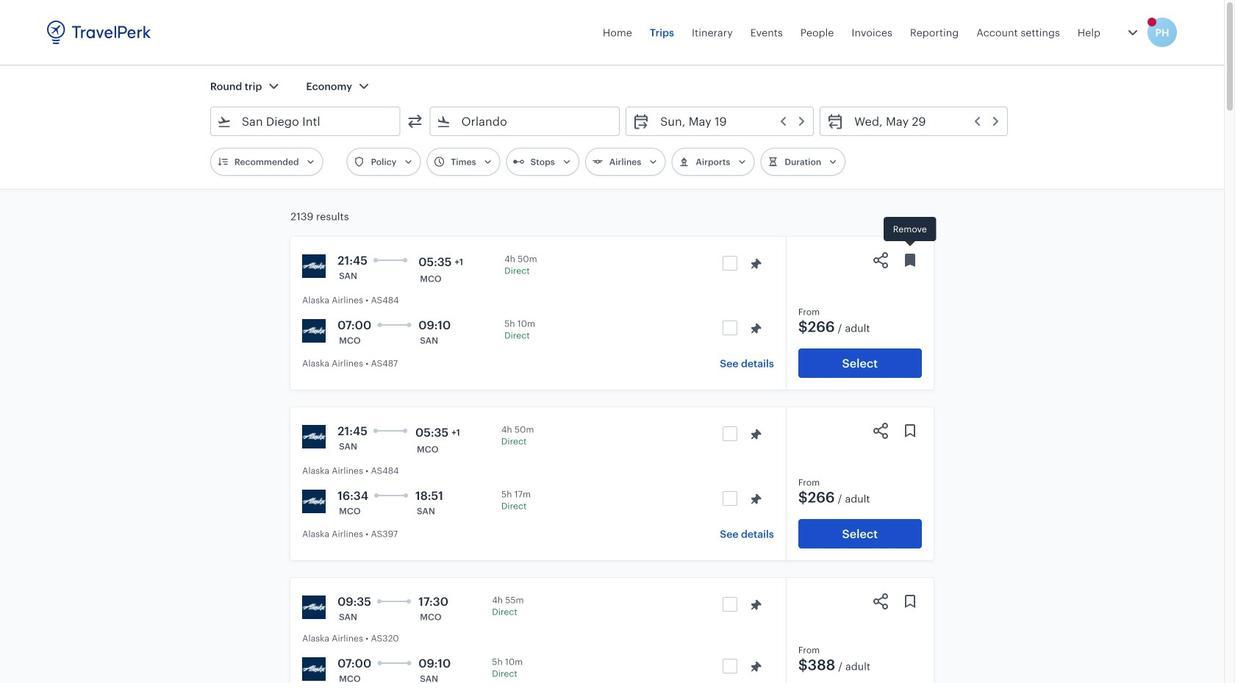 Task type: vqa. For each thing, say whether or not it's contained in the screenshot.
To Search Field
yes



Task type: locate. For each thing, give the bounding box(es) containing it.
2 alaska airlines image from the top
[[302, 596, 326, 619]]

alaska airlines image
[[302, 254, 326, 278], [302, 596, 326, 619]]

4 alaska airlines image from the top
[[302, 657, 326, 681]]

3 alaska airlines image from the top
[[302, 490, 326, 513]]

tooltip
[[884, 217, 937, 248]]

1 alaska airlines image from the top
[[302, 319, 326, 343]]

To search field
[[451, 110, 600, 133]]

1 vertical spatial alaska airlines image
[[302, 596, 326, 619]]

alaska airlines image
[[302, 319, 326, 343], [302, 425, 326, 449], [302, 490, 326, 513], [302, 657, 326, 681]]

0 vertical spatial alaska airlines image
[[302, 254, 326, 278]]



Task type: describe. For each thing, give the bounding box(es) containing it.
From search field
[[231, 110, 381, 133]]

Return field
[[844, 110, 1002, 133]]

2 alaska airlines image from the top
[[302, 425, 326, 449]]

Depart field
[[650, 110, 807, 133]]

1 alaska airlines image from the top
[[302, 254, 326, 278]]



